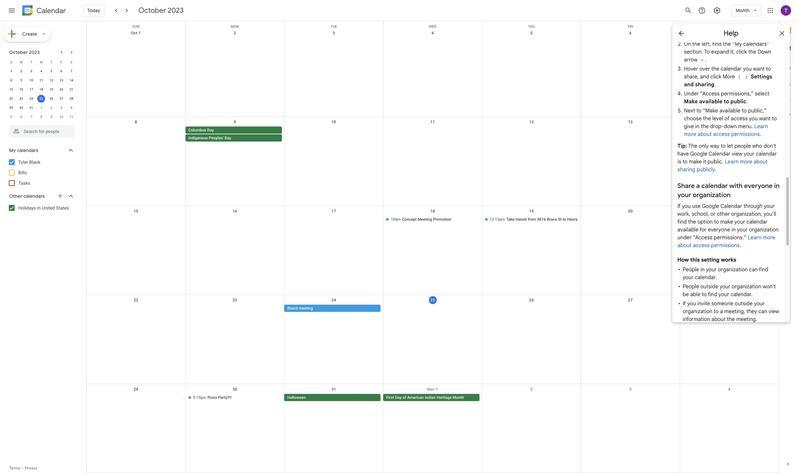 Task type: vqa. For each thing, say whether or not it's contained in the screenshot.
bottom Event settings
no



Task type: locate. For each thing, give the bounding box(es) containing it.
0 horizontal spatial 31
[[29, 106, 33, 110]]

create
[[22, 31, 37, 37]]

1 vertical spatial 27
[[629, 298, 633, 303]]

2 vertical spatial 7
[[30, 115, 32, 119]]

1 vertical spatial 20
[[629, 209, 633, 213]]

2 horizontal spatial 10
[[332, 120, 336, 124]]

october up m
[[9, 49, 28, 55]]

20
[[60, 88, 63, 91], [629, 209, 633, 213]]

1 vertical spatial october 2023
[[9, 49, 40, 55]]

18 inside grid
[[431, 209, 435, 213]]

day down columbus day button
[[225, 136, 231, 140]]

calendars inside dropdown button
[[23, 193, 45, 199]]

october
[[139, 6, 166, 15], [9, 49, 28, 55]]

18 down the 11 element
[[39, 88, 43, 91]]

24 down 17 element at the top
[[29, 97, 33, 100]]

0 vertical spatial 15
[[9, 88, 13, 91]]

0 vertical spatial 29
[[9, 106, 13, 110]]

0 horizontal spatial 21
[[70, 88, 73, 91]]

4
[[432, 31, 434, 35], [40, 69, 42, 73], [71, 106, 72, 110], [729, 387, 731, 392]]

grid
[[86, 21, 779, 473]]

5:15pm pizza party!!!!
[[193, 395, 232, 400]]

0 vertical spatial october 2023
[[139, 6, 184, 15]]

calendars
[[17, 147, 38, 153], [23, 193, 45, 199]]

0 horizontal spatial 8
[[10, 78, 12, 82]]

october 2023 up m
[[9, 49, 40, 55]]

columbus
[[189, 128, 206, 133]]

9 down november 2 element
[[50, 115, 52, 119]]

6 down the fri
[[630, 31, 632, 35]]

8 for sun
[[135, 120, 137, 124]]

18
[[39, 88, 43, 91], [431, 209, 435, 213]]

30 for 1
[[19, 106, 23, 110]]

15 element
[[7, 86, 15, 94]]

0 horizontal spatial 5
[[10, 115, 12, 119]]

12 for october 2023
[[50, 78, 53, 82]]

21 element
[[68, 86, 75, 94]]

8 for october 2023
[[10, 78, 12, 82]]

day
[[207, 128, 214, 133], [225, 136, 231, 140], [395, 395, 402, 400]]

1 vertical spatial 14
[[728, 120, 732, 124]]

20 element
[[57, 86, 65, 94]]

0 horizontal spatial 22
[[9, 97, 13, 100]]

18 element
[[37, 86, 45, 94]]

30 inside grid
[[233, 387, 237, 392]]

24 inside grid
[[332, 298, 336, 303]]

1 horizontal spatial 27
[[629, 298, 633, 303]]

month inside popup button
[[736, 8, 750, 13]]

15 inside grid
[[134, 209, 138, 213]]

1 horizontal spatial day
[[225, 136, 231, 140]]

1 horizontal spatial 10
[[60, 115, 63, 119]]

16 inside grid
[[233, 209, 237, 213]]

1 horizontal spatial 16
[[233, 209, 237, 213]]

20 inside 'grid'
[[60, 88, 63, 91]]

indian
[[425, 395, 436, 400]]

2 horizontal spatial 8
[[135, 120, 137, 124]]

23
[[19, 97, 23, 100], [233, 298, 237, 303]]

row containing oct 1
[[87, 28, 779, 117]]

31 up halloween button
[[332, 387, 336, 392]]

1 horizontal spatial 25
[[431, 298, 435, 303]]

21
[[70, 88, 73, 91], [728, 209, 732, 213]]

pizza
[[208, 395, 217, 400]]

month right settings menu image
[[736, 8, 750, 13]]

calendar
[[37, 6, 66, 15]]

row containing sun
[[87, 21, 779, 29]]

0 horizontal spatial 25
[[39, 97, 43, 100]]

17 inside the october 2023 'grid'
[[29, 88, 33, 91]]

2 t from the left
[[50, 60, 52, 64]]

26 inside grid
[[530, 298, 534, 303]]

0 vertical spatial 26
[[50, 97, 53, 100]]

row group containing 1
[[6, 67, 77, 122]]

9 up 16 element at the left of page
[[20, 78, 22, 82]]

–
[[21, 466, 24, 471]]

indigenous peoples' day button
[[186, 135, 282, 142]]

0 vertical spatial 7
[[729, 31, 731, 35]]

my calendars list
[[1, 157, 81, 188]]

1 horizontal spatial 19
[[530, 209, 534, 213]]

0 vertical spatial 16
[[19, 88, 23, 91]]

2
[[234, 31, 236, 35], [20, 69, 22, 73], [50, 106, 52, 110], [531, 387, 533, 392]]

5 for oct 1
[[531, 31, 533, 35]]

6 inside grid
[[630, 31, 632, 35]]

1 vertical spatial 10
[[60, 115, 63, 119]]

in
[[37, 205, 41, 211]]

s left m
[[10, 60, 12, 64]]

3
[[333, 31, 335, 35], [30, 69, 32, 73], [60, 106, 62, 110], [630, 387, 632, 392]]

6 for oct 1
[[630, 31, 632, 35]]

19 inside the october 2023 'grid'
[[50, 88, 53, 91]]

calendar element
[[21, 4, 66, 18]]

transit
[[516, 217, 527, 222]]

calendars up in
[[23, 193, 45, 199]]

0 horizontal spatial 14
[[70, 78, 73, 82]]

0 vertical spatial 30
[[19, 106, 23, 110]]

0 vertical spatial 8
[[10, 78, 12, 82]]

6 for 1
[[60, 69, 62, 73]]

main drawer image
[[8, 7, 16, 14]]

board meeting button
[[285, 305, 381, 312]]

hospital
[[588, 217, 603, 222]]

8 inside grid
[[135, 120, 137, 124]]

30 inside row group
[[19, 106, 23, 110]]

31 for 1
[[29, 106, 33, 110]]

1 horizontal spatial 23
[[233, 298, 237, 303]]

0 horizontal spatial 12
[[50, 78, 53, 82]]

my
[[9, 147, 16, 153]]

0 horizontal spatial 17
[[29, 88, 33, 91]]

0 horizontal spatial 2023
[[29, 49, 40, 55]]

29
[[9, 106, 13, 110], [134, 387, 138, 392]]

1 vertical spatial october
[[9, 49, 28, 55]]

1 vertical spatial 25
[[431, 298, 435, 303]]

november 6 element
[[17, 113, 25, 121]]

calendars inside dropdown button
[[17, 147, 38, 153]]

17
[[29, 88, 33, 91], [332, 209, 336, 213]]

24
[[29, 97, 33, 100], [332, 298, 336, 303]]

1 horizontal spatial 28
[[728, 298, 732, 303]]

31 inside the october 2023 'grid'
[[29, 106, 33, 110]]

1 horizontal spatial 9
[[50, 115, 52, 119]]

25 inside grid
[[431, 298, 435, 303]]

1 horizontal spatial s
[[70, 60, 72, 64]]

1 horizontal spatial 13
[[629, 120, 633, 124]]

16 inside 16 element
[[19, 88, 23, 91]]

1 vertical spatial 8
[[40, 115, 42, 119]]

1 horizontal spatial 12
[[530, 120, 534, 124]]

my calendars
[[9, 147, 38, 153]]

0 horizontal spatial october 2023
[[9, 49, 40, 55]]

19
[[50, 88, 53, 91], [530, 209, 534, 213]]

28 inside 28 element
[[70, 97, 73, 100]]

1 vertical spatial 9
[[50, 115, 52, 119]]

8
[[10, 78, 12, 82], [40, 115, 42, 119], [135, 120, 137, 124]]

from
[[528, 217, 537, 222]]

26
[[50, 97, 53, 100], [530, 298, 534, 303]]

0 vertical spatial 28
[[70, 97, 73, 100]]

day left of
[[395, 395, 402, 400]]

17 element
[[27, 86, 35, 94]]

0 horizontal spatial month
[[453, 395, 464, 400]]

1 horizontal spatial 15
[[134, 209, 138, 213]]

day up peoples'
[[207, 128, 214, 133]]

1 horizontal spatial t
[[50, 60, 52, 64]]

31 for nov 1
[[332, 387, 336, 392]]

29 for 1
[[9, 106, 13, 110]]

19 inside grid
[[530, 209, 534, 213]]

1 vertical spatial 30
[[233, 387, 237, 392]]

wed
[[429, 25, 437, 29]]

11 for sun
[[431, 120, 435, 124]]

1 horizontal spatial 5
[[50, 69, 52, 73]]

tab list
[[780, 21, 798, 455]]

t
[[30, 60, 32, 64], [50, 60, 52, 64]]

support image
[[699, 7, 707, 14]]

25
[[39, 97, 43, 100], [431, 298, 435, 303]]

0 horizontal spatial 19
[[50, 88, 53, 91]]

row
[[87, 21, 779, 29], [87, 28, 779, 117], [6, 58, 77, 67], [6, 67, 77, 76], [6, 76, 77, 85], [6, 85, 77, 94], [6, 94, 77, 103], [6, 103, 77, 112], [6, 112, 77, 122], [87, 117, 779, 206], [87, 206, 779, 295], [87, 295, 779, 384], [87, 384, 779, 473]]

6 down the f
[[60, 69, 62, 73]]

5
[[531, 31, 533, 35], [50, 69, 52, 73], [10, 115, 12, 119]]

1 down 25, today element
[[40, 106, 42, 110]]

first day of american indian heritage month button
[[384, 394, 480, 401]]

1 vertical spatial 11
[[70, 115, 73, 119]]

0 vertical spatial 12
[[50, 78, 53, 82]]

cell
[[87, 127, 186, 142], [186, 127, 285, 142], [384, 127, 483, 142], [483, 127, 582, 142], [582, 127, 681, 142], [681, 127, 779, 142], [87, 216, 186, 224], [186, 216, 285, 224], [582, 216, 681, 224], [681, 216, 779, 224], [87, 305, 186, 313], [186, 305, 285, 313], [384, 305, 483, 313], [483, 305, 582, 313], [582, 305, 681, 313], [681, 305, 779, 313], [87, 394, 186, 402], [483, 394, 582, 402], [681, 394, 779, 402]]

row group
[[6, 67, 77, 122]]

1 vertical spatial 19
[[530, 209, 534, 213]]

oct 1
[[131, 31, 141, 35]]

t left w
[[30, 60, 32, 64]]

today button
[[83, 3, 105, 18]]

october 2023
[[139, 6, 184, 15], [9, 49, 40, 55]]

1 horizontal spatial 2023
[[168, 6, 184, 15]]

october up sun
[[139, 6, 166, 15]]

today
[[87, 8, 100, 13]]

23 inside grid
[[233, 298, 237, 303]]

9
[[20, 78, 22, 82], [50, 115, 52, 119], [234, 120, 236, 124]]

0 vertical spatial 31
[[29, 106, 33, 110]]

5:15pm
[[193, 395, 206, 400]]

7
[[729, 31, 731, 35], [71, 69, 72, 73], [30, 115, 32, 119]]

s right the f
[[70, 60, 72, 64]]

18 inside 18 'element'
[[39, 88, 43, 91]]

21 inside 21 element
[[70, 88, 73, 91]]

10 element
[[27, 77, 35, 84]]

10am concept meeting promotion
[[391, 217, 452, 222]]

2 vertical spatial 8
[[135, 120, 137, 124]]

9 up columbus day button
[[234, 120, 236, 124]]

19 down 12 element
[[50, 88, 53, 91]]

0 horizontal spatial 11
[[39, 78, 43, 82]]

11 inside grid
[[431, 120, 435, 124]]

29 inside grid
[[134, 387, 138, 392]]

15
[[9, 88, 13, 91], [134, 209, 138, 213]]

holidays
[[18, 205, 36, 211]]

1 vertical spatial 16
[[233, 209, 237, 213]]

10 for sun
[[332, 120, 336, 124]]

26 element
[[47, 95, 55, 103]]

0 horizontal spatial 6
[[20, 115, 22, 119]]

1 horizontal spatial 31
[[332, 387, 336, 392]]

5 down thu
[[531, 31, 533, 35]]

1 vertical spatial 5
[[50, 69, 52, 73]]

1 vertical spatial 29
[[134, 387, 138, 392]]

1 horizontal spatial 7
[[71, 69, 72, 73]]

1 vertical spatial 22
[[134, 298, 138, 303]]

1 vertical spatial 12
[[530, 120, 534, 124]]

6 down 30 element
[[20, 115, 22, 119]]

1 vertical spatial 17
[[332, 209, 336, 213]]

11 element
[[37, 77, 45, 84]]

26 inside row group
[[50, 97, 53, 100]]

0 horizontal spatial 26
[[50, 97, 53, 100]]

1 vertical spatial 24
[[332, 298, 336, 303]]

14 for sun
[[728, 120, 732, 124]]

1 t from the left
[[30, 60, 32, 64]]

peoples'
[[209, 136, 224, 140]]

10 inside grid
[[332, 120, 336, 124]]

1 vertical spatial 23
[[233, 298, 237, 303]]

Search for people text field
[[13, 126, 71, 137]]

month
[[736, 8, 750, 13], [453, 395, 464, 400]]

1 vertical spatial 26
[[530, 298, 534, 303]]

to
[[563, 217, 567, 222]]

9 for october 2023
[[20, 78, 22, 82]]

31
[[29, 106, 33, 110], [332, 387, 336, 392]]

1
[[139, 31, 141, 35], [10, 69, 12, 73], [40, 106, 42, 110], [436, 387, 438, 392]]

create button
[[3, 26, 51, 42]]

take
[[507, 217, 515, 222]]

2 vertical spatial day
[[395, 395, 402, 400]]

day inside button
[[395, 395, 402, 400]]

row containing s
[[6, 58, 77, 67]]

2 horizontal spatial 5
[[531, 31, 533, 35]]

25, today element
[[37, 95, 45, 103]]

0 horizontal spatial 30
[[19, 106, 23, 110]]

31 down 24 element
[[29, 106, 33, 110]]

2 vertical spatial 10
[[332, 120, 336, 124]]

13 inside the october 2023 'grid'
[[60, 78, 63, 82]]

13 inside grid
[[629, 120, 633, 124]]

30
[[19, 106, 23, 110], [233, 387, 237, 392]]

0 horizontal spatial t
[[30, 60, 32, 64]]

american
[[408, 395, 424, 400]]

1 vertical spatial 18
[[431, 209, 435, 213]]

0 vertical spatial 23
[[19, 97, 23, 100]]

6
[[630, 31, 632, 35], [60, 69, 62, 73], [20, 115, 22, 119]]

5 inside grid
[[531, 31, 533, 35]]

2 horizontal spatial 9
[[234, 120, 236, 124]]

board
[[288, 306, 298, 311]]

1 s from the left
[[10, 60, 12, 64]]

october 2023 up sun
[[139, 6, 184, 15]]

2023
[[168, 6, 184, 15], [29, 49, 40, 55]]

12 inside grid
[[530, 120, 534, 124]]

16 element
[[17, 86, 25, 94]]

2 vertical spatial 11
[[431, 120, 435, 124]]

november 7 element
[[27, 113, 35, 121]]

1 horizontal spatial 14
[[728, 120, 732, 124]]

t left the f
[[50, 60, 52, 64]]

2 vertical spatial 6
[[20, 115, 22, 119]]

12 inside the october 2023 'grid'
[[50, 78, 53, 82]]

0 vertical spatial 20
[[60, 88, 63, 91]]

november 1 element
[[37, 104, 45, 112]]

5 up 12 element
[[50, 69, 52, 73]]

29 inside row group
[[9, 106, 13, 110]]

1 horizontal spatial 6
[[60, 69, 62, 73]]

14 inside the october 2023 'grid'
[[70, 78, 73, 82]]

0 horizontal spatial 16
[[19, 88, 23, 91]]

brace
[[547, 217, 558, 222]]

19 up from
[[530, 209, 534, 213]]

29 for nov 1
[[134, 387, 138, 392]]

calendars up tyler black
[[17, 147, 38, 153]]

27
[[60, 97, 63, 100], [629, 298, 633, 303]]

1 vertical spatial day
[[225, 136, 231, 140]]

privacy
[[25, 466, 37, 471]]

10
[[29, 78, 33, 82], [60, 115, 63, 119], [332, 120, 336, 124]]

2 horizontal spatial 6
[[630, 31, 632, 35]]

0 horizontal spatial 13
[[60, 78, 63, 82]]

2 s from the left
[[70, 60, 72, 64]]

m
[[20, 60, 23, 64]]

28
[[70, 97, 73, 100], [728, 298, 732, 303]]

None search field
[[0, 123, 81, 137]]

5 down 29 element
[[10, 115, 12, 119]]

27 element
[[57, 95, 65, 103]]

promotion
[[433, 217, 452, 222]]

november 10 element
[[57, 113, 65, 121]]

24 up board meeting button at the left of page
[[332, 298, 336, 303]]

18 up meeting
[[431, 209, 435, 213]]

12 element
[[47, 77, 55, 84]]

0 vertical spatial calendars
[[17, 147, 38, 153]]

henry
[[568, 217, 578, 222]]

12
[[50, 78, 53, 82], [530, 120, 534, 124]]

1 horizontal spatial 17
[[332, 209, 336, 213]]

13
[[60, 78, 63, 82], [629, 120, 633, 124]]

5 for 1
[[50, 69, 52, 73]]

column header
[[681, 21, 779, 28]]

0 vertical spatial 25
[[39, 97, 43, 100]]

month right heritage
[[453, 395, 464, 400]]

s
[[10, 60, 12, 64], [70, 60, 72, 64]]

0 horizontal spatial s
[[10, 60, 12, 64]]

0 vertical spatial 22
[[9, 97, 13, 100]]

1 vertical spatial 21
[[728, 209, 732, 213]]

0 vertical spatial 6
[[630, 31, 632, 35]]



Task type: describe. For each thing, give the bounding box(es) containing it.
24 inside the october 2023 'grid'
[[29, 97, 33, 100]]

22 inside the october 2023 'grid'
[[9, 97, 13, 100]]

meeting
[[299, 306, 313, 311]]

24 element
[[27, 95, 35, 103]]

day for columbus
[[207, 128, 214, 133]]

first day of american indian heritage month
[[387, 395, 464, 400]]

meeting
[[418, 217, 432, 222]]

black
[[29, 160, 40, 165]]

10am
[[391, 217, 401, 222]]

11 inside row
[[70, 115, 73, 119]]

13 for october 2023
[[60, 78, 63, 82]]

settings menu image
[[714, 7, 722, 14]]

15 inside row group
[[9, 88, 13, 91]]

november 3 element
[[57, 104, 65, 112]]

halloween button
[[285, 394, 381, 401]]

cell containing columbus day
[[186, 127, 285, 142]]

november 5 element
[[7, 113, 15, 121]]

1 horizontal spatial 21
[[728, 209, 732, 213]]

13 element
[[57, 77, 65, 84]]

terms
[[9, 466, 20, 471]]

states
[[56, 205, 69, 211]]

first
[[387, 395, 394, 400]]

november 8 element
[[37, 113, 45, 121]]

1 up 15 element
[[10, 69, 12, 73]]

9 for sun
[[234, 120, 236, 124]]

party!!!!
[[218, 395, 232, 400]]

november 11 element
[[68, 113, 75, 121]]

thu
[[529, 25, 536, 29]]

board meeting
[[288, 306, 313, 311]]

other calendars
[[9, 193, 45, 199]]

f
[[61, 60, 62, 64]]

12:13pm take transit from 9616 brace st to henry ford hospital
[[490, 217, 603, 222]]

14 for october 2023
[[70, 78, 73, 82]]

mon
[[231, 25, 239, 29]]

tasks
[[18, 180, 30, 186]]

calendars for other calendars
[[23, 193, 45, 199]]

indigenous
[[189, 136, 208, 140]]

13 for sun
[[629, 120, 633, 124]]

30 element
[[17, 104, 25, 112]]

november 4 element
[[68, 104, 75, 112]]

row containing 1
[[6, 67, 77, 76]]

sun
[[132, 25, 140, 29]]

heritage
[[437, 395, 452, 400]]

w
[[40, 60, 43, 64]]

0 horizontal spatial 7
[[30, 115, 32, 119]]

calendars for my calendars
[[17, 147, 38, 153]]

month inside button
[[453, 395, 464, 400]]

1 horizontal spatial 8
[[40, 115, 42, 119]]

day for first
[[395, 395, 402, 400]]

other
[[9, 193, 22, 199]]

12 for sun
[[530, 120, 534, 124]]

my calendars button
[[1, 145, 81, 156]]

25 cell
[[36, 94, 46, 103]]

1 vertical spatial 28
[[728, 298, 732, 303]]

23 inside 'grid'
[[19, 97, 23, 100]]

terms – privacy
[[9, 466, 37, 471]]

privacy link
[[25, 466, 37, 471]]

28 element
[[68, 95, 75, 103]]

month button
[[732, 3, 762, 18]]

grid containing oct 1
[[86, 21, 779, 473]]

7 for 1
[[71, 69, 72, 73]]

22 element
[[7, 95, 15, 103]]

of
[[403, 395, 407, 400]]

tyler
[[18, 160, 28, 165]]

30 for nov 1
[[233, 387, 237, 392]]

row containing 5
[[6, 112, 77, 122]]

1 horizontal spatial 22
[[134, 298, 138, 303]]

27 inside the october 2023 'grid'
[[60, 97, 63, 100]]

november 2 element
[[47, 104, 55, 112]]

fri
[[628, 25, 634, 29]]

31 element
[[27, 104, 35, 112]]

terms link
[[9, 466, 20, 471]]

12:13pm
[[490, 217, 505, 222]]

united
[[42, 205, 55, 211]]

halloween
[[288, 395, 306, 400]]

concept
[[402, 217, 417, 222]]

holidays in united states
[[18, 205, 69, 211]]

columbus day indigenous peoples' day
[[189, 128, 231, 140]]

29 element
[[7, 104, 15, 112]]

tue
[[331, 25, 337, 29]]

other calendars button
[[1, 191, 81, 201]]

25 inside 25, today element
[[39, 97, 43, 100]]

bills
[[18, 170, 27, 175]]

0 horizontal spatial october
[[9, 49, 28, 55]]

1 right nov
[[436, 387, 438, 392]]

calendar heading
[[35, 6, 66, 15]]

ford
[[579, 217, 587, 222]]

oct
[[131, 31, 138, 35]]

november 9 element
[[47, 113, 55, 121]]

columbus day button
[[186, 127, 282, 134]]

1 horizontal spatial 20
[[629, 209, 633, 213]]

23 element
[[17, 95, 25, 103]]

14 element
[[68, 77, 75, 84]]

nov 1
[[428, 387, 438, 392]]

1 right oct
[[139, 31, 141, 35]]

10 for october 2023
[[29, 78, 33, 82]]

19 element
[[47, 86, 55, 94]]

nov
[[428, 387, 435, 392]]

5 inside 'element'
[[10, 115, 12, 119]]

st
[[559, 217, 562, 222]]

1 vertical spatial 2023
[[29, 49, 40, 55]]

1 horizontal spatial october
[[139, 6, 166, 15]]

add other calendars image
[[57, 193, 63, 199]]

tyler black
[[18, 160, 40, 165]]

october 2023 grid
[[6, 58, 77, 122]]

9616
[[538, 217, 547, 222]]

7 for oct 1
[[729, 31, 731, 35]]

11 for october 2023
[[39, 78, 43, 82]]

27 inside grid
[[629, 298, 633, 303]]



